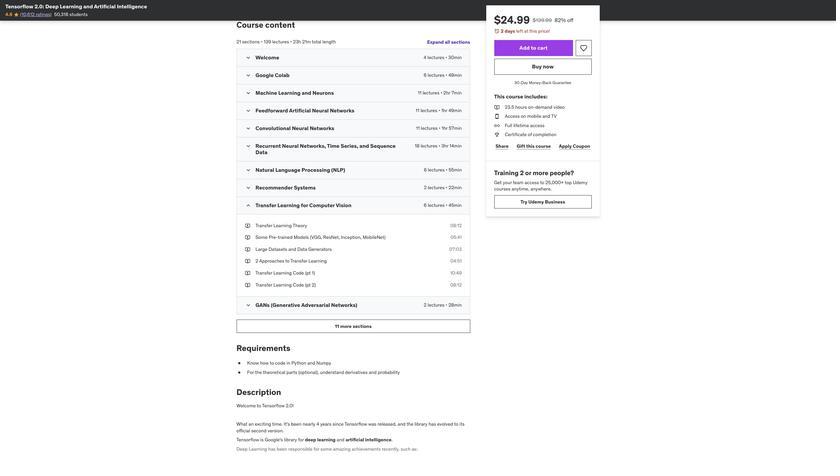 Task type: describe. For each thing, give the bounding box(es) containing it.
xsmall image for full
[[494, 122, 500, 129]]

• for gans (generative adversarial networks)
[[446, 302, 448, 308]]

expand all sections
[[427, 39, 470, 45]]

know how to code in python and numpy
[[247, 360, 331, 366]]

1 horizontal spatial 4
[[424, 55, 427, 61]]

code for 1)
[[293, 270, 304, 276]]

try udemy business
[[521, 199, 565, 205]]

requirements
[[237, 343, 291, 354]]

adversarial
[[301, 302, 330, 309]]

for the theoretical parts (optional), understand derivatives and probability
[[247, 370, 400, 376]]

and left 'tv'
[[543, 113, 551, 119]]

50,318
[[54, 11, 68, 17]]

anytime,
[[512, 186, 530, 192]]

udemy inside try udemy business link
[[529, 199, 544, 205]]

and inside recurrent neural networks, time series, and sequence data
[[360, 143, 369, 149]]

cart
[[538, 44, 548, 51]]

sections for expand all sections
[[451, 39, 470, 45]]

courses
[[494, 186, 511, 192]]

expand
[[427, 39, 444, 45]]

what an exciting time. it's been nearly 4 years since tensorflow was released, and the library has evolved to its official second version. tensorflow is google's library for deep learning and artificial intelligence . deep learning has been responsible for some amazing achievements recently, such as:
[[237, 421, 465, 452]]

at
[[524, 28, 529, 34]]

0 vertical spatial library
[[415, 421, 428, 427]]

2 for 2 lectures • 22min
[[424, 185, 427, 191]]

pre-
[[269, 234, 278, 241]]

how
[[260, 360, 269, 366]]

demand
[[536, 104, 553, 110]]

small image for google colab
[[245, 72, 252, 79]]

code for 2)
[[293, 282, 304, 288]]

or
[[525, 169, 532, 177]]

learning up 'transfer learning code (pt 2)'
[[274, 270, 292, 276]]

people?
[[550, 169, 574, 177]]

0 horizontal spatial the
[[255, 370, 262, 376]]

small image for transfer
[[245, 202, 252, 209]]

learning down transfer learning code (pt 1)
[[274, 282, 292, 288]]

more inside button
[[340, 324, 352, 330]]

(pt for 1)
[[305, 270, 311, 276]]

know
[[247, 360, 259, 366]]

intelligence
[[117, 3, 147, 10]]

training 2 or more people? get your team access to 25,000+ top udemy courses anytime, anywhere.
[[494, 169, 588, 192]]

machine learning and neurons
[[256, 90, 334, 96]]

total
[[312, 39, 321, 45]]

approaches
[[259, 258, 284, 264]]

1 vertical spatial for
[[298, 437, 304, 443]]

responsible
[[288, 446, 313, 452]]

• for recurrent neural networks, time series, and sequence data
[[439, 143, 441, 149]]

access
[[505, 113, 520, 119]]

• left 23h 21m
[[290, 39, 292, 45]]

xsmall image for 23.5
[[494, 104, 500, 111]]

as:
[[412, 446, 418, 452]]

wishlist image
[[580, 44, 588, 52]]

gift this course link
[[516, 140, 553, 153]]

parts
[[287, 370, 297, 376]]

this inside gift this course link
[[526, 143, 535, 149]]

tensorflow down official
[[237, 437, 259, 443]]

1 vertical spatial artificial
[[289, 107, 311, 114]]

of
[[528, 132, 532, 138]]

sections for 11 more sections
[[353, 324, 372, 330]]

years
[[320, 421, 332, 427]]

0 horizontal spatial deep
[[45, 3, 59, 10]]

• for welcome
[[446, 55, 447, 61]]

(generative
[[271, 302, 300, 309]]

xsmall image for certificate
[[494, 132, 500, 138]]

training
[[494, 169, 519, 177]]

small image for recurrent
[[245, 143, 252, 150]]

4.6
[[5, 11, 12, 17]]

• for convolutional neural networks
[[439, 125, 441, 131]]

generators
[[308, 246, 332, 252]]

now
[[543, 63, 554, 70]]

lectures for convolutional neural networks
[[421, 125, 438, 131]]

0 horizontal spatial been
[[277, 446, 287, 452]]

and left probability
[[369, 370, 377, 376]]

6 lectures • 45min
[[424, 202, 462, 208]]

neural for networks
[[292, 125, 309, 132]]

to up transfer learning code (pt 1)
[[285, 258, 290, 264]]

and up (optional),
[[308, 360, 315, 366]]

23.5
[[505, 104, 514, 110]]

course content
[[237, 20, 295, 30]]

07:03
[[450, 246, 462, 252]]

transfer down large datasets and data generators
[[291, 258, 307, 264]]

2 vertical spatial for
[[314, 446, 320, 452]]

2 49min from the top
[[449, 108, 462, 114]]

resnet,
[[323, 234, 340, 241]]

11 inside button
[[335, 324, 339, 330]]

theory
[[293, 223, 307, 229]]

22min
[[449, 185, 462, 191]]

natural language processing (nlp)
[[256, 167, 345, 173]]

23h 21m
[[293, 39, 311, 45]]

1hr for feedforward artificial neural networks
[[442, 108, 448, 114]]

10:49
[[450, 270, 462, 276]]

xsmall image for know
[[237, 360, 242, 367]]

1 49min from the top
[[449, 72, 462, 78]]

6 lectures • 55min
[[424, 167, 462, 173]]

since
[[333, 421, 344, 427]]

.
[[392, 437, 393, 443]]

evolved
[[437, 421, 453, 427]]

large datasets and data generators
[[256, 246, 332, 252]]

(vgg,
[[310, 234, 322, 241]]

7min
[[452, 90, 462, 96]]

networks)
[[331, 302, 358, 309]]

1hr for convolutional neural networks
[[442, 125, 448, 131]]

its
[[460, 421, 465, 427]]

xsmall image for access
[[494, 113, 500, 120]]

0 vertical spatial has
[[429, 421, 436, 427]]

lifetime
[[514, 122, 529, 128]]

• for google colab
[[446, 72, 448, 78]]

xsmall image for transfer learning theory
[[245, 223, 250, 229]]

transfer for transfer learning code (pt 1)
[[256, 270, 272, 276]]

0 horizontal spatial sections
[[242, 39, 260, 45]]

small image for welcome
[[245, 55, 252, 61]]

11 lectures • 1hr 57min
[[416, 125, 462, 131]]

learning down recommender systems
[[278, 202, 300, 209]]

was
[[369, 421, 377, 427]]

ratings)
[[36, 11, 52, 17]]

0 vertical spatial networks
[[330, 107, 355, 114]]

completion
[[533, 132, 557, 138]]

lectures for recurrent neural networks, time series, and sequence data
[[421, 143, 438, 149]]

small image for feedforward
[[245, 108, 252, 114]]

1 vertical spatial library
[[284, 437, 297, 443]]

6 for computer
[[424, 202, 427, 208]]

trained
[[278, 234, 293, 241]]

recommender systems
[[256, 184, 316, 191]]

full
[[505, 122, 513, 128]]

(pt for 2)
[[305, 282, 311, 288]]

nearly
[[303, 421, 315, 427]]

2hr
[[444, 90, 451, 96]]

tensorflow up artificial
[[345, 421, 367, 427]]

• for recommender systems
[[446, 185, 448, 191]]

access inside training 2 or more people? get your team access to 25,000+ top udemy courses anytime, anywhere.
[[525, 180, 539, 186]]

this course includes:
[[494, 93, 548, 100]]

0 vertical spatial this
[[530, 28, 537, 34]]

theoretical
[[263, 370, 286, 376]]

lectures for machine learning and neurons
[[423, 90, 440, 96]]

feedforward artificial neural networks
[[256, 107, 355, 114]]

small image for natural
[[245, 167, 252, 174]]

and right released,
[[398, 421, 406, 427]]

and up 'amazing'
[[337, 437, 345, 443]]

• for natural language processing (nlp)
[[446, 167, 448, 173]]

google's
[[265, 437, 283, 443]]

11 more sections
[[335, 324, 372, 330]]

23.5 hours on-demand video
[[505, 104, 565, 110]]

on-
[[528, 104, 536, 110]]

(10,612
[[20, 11, 35, 17]]

share button
[[494, 140, 510, 153]]

series,
[[341, 143, 358, 149]]

transfer for transfer learning for computer vision
[[256, 202, 276, 209]]

and up 2 approaches to transfer learning
[[289, 246, 296, 252]]

11 more sections button
[[237, 320, 470, 333]]

18
[[415, 143, 420, 149]]

learning down 'colab' on the left top
[[278, 90, 301, 96]]

1 08:12 from the top
[[450, 223, 462, 229]]

learning inside "what an exciting time. it's been nearly 4 years since tensorflow was released, and the library has evolved to its official second version. tensorflow is google's library for deep learning and artificial intelligence . deep learning has been responsible for some amazing achievements recently, such as:"
[[249, 446, 267, 452]]

small image for convolutional
[[245, 125, 252, 132]]

to down "description"
[[257, 403, 261, 409]]

neurons
[[313, 90, 334, 96]]

lectures for natural language processing (nlp)
[[428, 167, 445, 173]]

2 for 2 lectures • 28min
[[424, 302, 427, 308]]

buy now
[[532, 63, 554, 70]]

feedforward
[[256, 107, 288, 114]]

11 for feedforward artificial neural networks
[[416, 108, 420, 114]]

day
[[521, 80, 528, 85]]



Task type: locate. For each thing, give the bounding box(es) containing it.
content
[[265, 20, 295, 30]]

transfer down recommender
[[256, 202, 276, 209]]

0 vertical spatial for
[[301, 202, 308, 209]]

some pre-trained models (vgg, resnet, inception, mobilenet)
[[256, 234, 386, 241]]

1 vertical spatial 4
[[317, 421, 319, 427]]

1 vertical spatial neural
[[292, 125, 309, 132]]

1 horizontal spatial more
[[533, 169, 549, 177]]

2)
[[312, 282, 316, 288]]

0 vertical spatial course
[[506, 93, 524, 100]]

0 vertical spatial been
[[291, 421, 302, 427]]

data up natural
[[256, 149, 268, 156]]

• up 11 lectures • 1hr 57min
[[439, 108, 440, 114]]

4 up 6 lectures • 49min
[[424, 55, 427, 61]]

networks
[[330, 107, 355, 114], [310, 125, 335, 132]]

buy
[[532, 63, 542, 70]]

library
[[415, 421, 428, 427], [284, 437, 297, 443]]

the inside "what an exciting time. it's been nearly 4 years since tensorflow was released, and the library has evolved to its official second version. tensorflow is google's library for deep learning and artificial intelligence . deep learning has been responsible for some amazing achievements recently, such as:"
[[407, 421, 414, 427]]

convolutional
[[256, 125, 291, 132]]

2 small image from the top
[[245, 72, 252, 79]]

0 vertical spatial code
[[293, 270, 304, 276]]

team
[[513, 180, 524, 186]]

lectures up '2 lectures • 22min'
[[428, 167, 445, 173]]

11 down networks)
[[335, 324, 339, 330]]

welcome for welcome
[[256, 54, 279, 61]]

xsmall image for large datasets and data generators
[[245, 246, 250, 253]]

0 vertical spatial 08:12
[[450, 223, 462, 229]]

second
[[251, 428, 267, 434]]

learning up 50,318 students
[[60, 3, 82, 10]]

tensorflow left 2.0! at the bottom of the page
[[262, 403, 285, 409]]

• left 28min
[[446, 302, 448, 308]]

sections inside button
[[353, 324, 372, 330]]

xsmall image for transfer learning code (pt 2)
[[245, 282, 250, 289]]

students
[[69, 11, 88, 17]]

lectures down expand
[[428, 55, 445, 61]]

all
[[445, 39, 450, 45]]

data
[[256, 149, 268, 156], [297, 246, 307, 252]]

0 horizontal spatial course
[[506, 93, 524, 100]]

learning down generators at bottom left
[[309, 258, 327, 264]]

top
[[565, 180, 572, 186]]

small image left google
[[245, 72, 252, 79]]

tensorflow up (10,612
[[5, 3, 33, 10]]

code
[[293, 270, 304, 276], [293, 282, 304, 288]]

• up 2hr
[[446, 72, 448, 78]]

deep inside "what an exciting time. it's been nearly 4 years since tensorflow was released, and the library has evolved to its official second version. tensorflow is google's library for deep learning and artificial intelligence . deep learning has been responsible for some amazing achievements recently, such as:"
[[237, 446, 248, 452]]

2 (pt from the top
[[305, 282, 311, 288]]

artificial
[[346, 437, 364, 443]]

more right or at the top of page
[[533, 169, 549, 177]]

neural
[[312, 107, 329, 114], [292, 125, 309, 132], [282, 143, 299, 149]]

1 vertical spatial code
[[293, 282, 304, 288]]

apply coupon
[[559, 143, 590, 149]]

1 vertical spatial (pt
[[305, 282, 311, 288]]

2 for 2 days left at this price!
[[501, 28, 504, 34]]

for up the "responsible"
[[298, 437, 304, 443]]

0 vertical spatial 49min
[[449, 72, 462, 78]]

to inside add to cart button
[[531, 44, 537, 51]]

python
[[292, 360, 306, 366]]

time
[[327, 143, 340, 149]]

139
[[264, 39, 271, 45]]

2 right alarm image
[[501, 28, 504, 34]]

language
[[276, 167, 301, 173]]

2 up 6 lectures • 45min
[[424, 185, 427, 191]]

08:12 up '05:41'
[[450, 223, 462, 229]]

and
[[83, 3, 93, 10], [302, 90, 311, 96], [543, 113, 551, 119], [360, 143, 369, 149], [289, 246, 296, 252], [308, 360, 315, 366], [369, 370, 377, 376], [398, 421, 406, 427], [337, 437, 345, 443]]

transfer for transfer learning theory
[[256, 223, 272, 229]]

• left 22min
[[446, 185, 448, 191]]

to inside training 2 or more people? get your team access to 25,000+ top udemy courses anytime, anywhere.
[[540, 180, 545, 186]]

0 horizontal spatial data
[[256, 149, 268, 156]]

1 (pt from the top
[[305, 270, 311, 276]]

08:12 down 10:49
[[450, 282, 462, 288]]

alarm image
[[494, 28, 500, 34]]

7 small image from the top
[[245, 202, 252, 209]]

transfer up gans
[[256, 282, 272, 288]]

small image
[[245, 90, 252, 97], [245, 108, 252, 114], [245, 125, 252, 132], [245, 143, 252, 150], [245, 167, 252, 174], [245, 185, 252, 191], [245, 202, 252, 209], [245, 302, 252, 309]]

expand all sections button
[[427, 35, 470, 49]]

to right how
[[270, 360, 274, 366]]

transfer up some
[[256, 223, 272, 229]]

2 left or at the top of page
[[520, 169, 524, 177]]

2 vertical spatial neural
[[282, 143, 299, 149]]

2.0:
[[35, 3, 44, 10]]

6 up '2 lectures • 22min'
[[424, 167, 427, 173]]

transfer for transfer learning code (pt 2)
[[256, 282, 272, 288]]

has left 'evolved'
[[429, 421, 436, 427]]

natural
[[256, 167, 274, 173]]

1 vertical spatial udemy
[[529, 199, 544, 205]]

1 vertical spatial the
[[407, 421, 414, 427]]

2 vertical spatial 6
[[424, 202, 427, 208]]

small image
[[245, 55, 252, 61], [245, 72, 252, 79]]

1 horizontal spatial artificial
[[289, 107, 311, 114]]

0 horizontal spatial artificial
[[94, 3, 116, 10]]

1hr
[[442, 108, 448, 114], [442, 125, 448, 131]]

0 vertical spatial deep
[[45, 3, 59, 10]]

deep down official
[[237, 446, 248, 452]]

udemy
[[573, 180, 588, 186], [529, 199, 544, 205]]

small image for machine
[[245, 90, 252, 97]]

1 vertical spatial 1hr
[[442, 125, 448, 131]]

sections right all
[[451, 39, 470, 45]]

1 horizontal spatial udemy
[[573, 180, 588, 186]]

this right the at
[[530, 28, 537, 34]]

access down mobile
[[530, 122, 545, 128]]

networks down the neurons
[[330, 107, 355, 114]]

1 horizontal spatial data
[[297, 246, 307, 252]]

1 vertical spatial 49min
[[449, 108, 462, 114]]

buy now button
[[494, 59, 592, 75]]

0 vertical spatial neural
[[312, 107, 329, 114]]

large
[[256, 246, 268, 252]]

artificial up convolutional neural networks
[[289, 107, 311, 114]]

artificial left intelligence
[[94, 3, 116, 10]]

49min up "57min"
[[449, 108, 462, 114]]

2.0!
[[286, 403, 294, 409]]

1 horizontal spatial has
[[429, 421, 436, 427]]

learning down is
[[249, 446, 267, 452]]

machine
[[256, 90, 277, 96]]

to left the its on the bottom right of page
[[454, 421, 459, 427]]

• for machine learning and neurons
[[441, 90, 443, 96]]

1 vertical spatial course
[[536, 143, 551, 149]]

lectures up 18 lectures • 3hr 14min
[[421, 125, 438, 131]]

time. it's
[[272, 421, 290, 427]]

mobilenet)
[[363, 234, 386, 241]]

1 code from the top
[[293, 270, 304, 276]]

2 code from the top
[[293, 282, 304, 288]]

2 for 2 approaches to transfer learning
[[256, 258, 258, 264]]

1 vertical spatial welcome
[[237, 403, 256, 409]]

neural down convolutional neural networks
[[282, 143, 299, 149]]

code down 2 approaches to transfer learning
[[293, 270, 304, 276]]

0 horizontal spatial udemy
[[529, 199, 544, 205]]

to up anywhere.
[[540, 180, 545, 186]]

1hr left "57min"
[[442, 125, 448, 131]]

small image down course
[[245, 55, 252, 61]]

sections inside dropdown button
[[451, 39, 470, 45]]

1 vertical spatial small image
[[245, 72, 252, 79]]

sections down networks)
[[353, 324, 372, 330]]

for left some
[[314, 446, 320, 452]]

lectures right 139 on the left top
[[272, 39, 289, 45]]

0 horizontal spatial 4
[[317, 421, 319, 427]]

11 for convolutional neural networks
[[416, 125, 420, 131]]

$139.99
[[533, 17, 552, 23]]

neural for networks,
[[282, 143, 299, 149]]

0 vertical spatial 6
[[424, 72, 427, 78]]

• for feedforward artificial neural networks
[[439, 108, 440, 114]]

lectures for google colab
[[428, 72, 445, 78]]

25,000+
[[546, 180, 564, 186]]

49min down 30min
[[449, 72, 462, 78]]

2 left 28min
[[424, 302, 427, 308]]

derivatives
[[345, 370, 368, 376]]

11 up 18
[[416, 125, 420, 131]]

0 vertical spatial artificial
[[94, 3, 116, 10]]

course up the 23.5
[[506, 93, 524, 100]]

lectures right 18
[[421, 143, 438, 149]]

more down networks)
[[340, 324, 352, 330]]

the right released,
[[407, 421, 414, 427]]

neural down the 'feedforward artificial neural networks' at the top of the page
[[292, 125, 309, 132]]

1 vertical spatial 08:12
[[450, 282, 462, 288]]

0 vertical spatial the
[[255, 370, 262, 376]]

1 vertical spatial been
[[277, 446, 287, 452]]

0 vertical spatial 4
[[424, 55, 427, 61]]

money-
[[529, 80, 543, 85]]

and up students
[[83, 3, 93, 10]]

course
[[237, 20, 264, 30]]

small image for gans
[[245, 302, 252, 309]]

(pt left '2)' at the left bottom of the page
[[305, 282, 311, 288]]

exciting
[[255, 421, 271, 427]]

to inside "what an exciting time. it's been nearly 4 years since tensorflow was released, and the library has evolved to its official second version. tensorflow is google's library for deep learning and artificial intelligence . deep learning has been responsible for some amazing achievements recently, such as:"
[[454, 421, 459, 427]]

2 6 from the top
[[424, 167, 427, 173]]

11 up 11 lectures • 1hr 57min
[[416, 108, 420, 114]]

1 horizontal spatial deep
[[237, 446, 248, 452]]

price!
[[538, 28, 550, 34]]

0 vertical spatial access
[[530, 122, 545, 128]]

21
[[237, 39, 241, 45]]

6 down '2 lectures • 22min'
[[424, 202, 427, 208]]

1 vertical spatial networks
[[310, 125, 335, 132]]

xsmall image
[[245, 223, 250, 229], [245, 246, 250, 253], [245, 258, 250, 265], [245, 282, 250, 289], [237, 370, 242, 376]]

such
[[401, 446, 411, 452]]

2
[[501, 28, 504, 34], [520, 169, 524, 177], [424, 185, 427, 191], [256, 258, 258, 264], [424, 302, 427, 308]]

3 small image from the top
[[245, 125, 252, 132]]

access on mobile and tv
[[505, 113, 557, 119]]

udemy inside training 2 or more people? get your team access to 25,000+ top udemy courses anytime, anywhere.
[[573, 180, 588, 186]]

57min
[[449, 125, 462, 131]]

lectures for welcome
[[428, 55, 445, 61]]

lectures up 11 lectures • 1hr 57min
[[421, 108, 438, 114]]

4 inside "what an exciting time. it's been nearly 4 years since tensorflow was released, and the library has evolved to its official second version. tensorflow is google's library for deep learning and artificial intelligence . deep learning has been responsible for some amazing achievements recently, such as:"
[[317, 421, 319, 427]]

learning up the trained
[[274, 223, 292, 229]]

2 lectures • 22min
[[424, 185, 462, 191]]

0 vertical spatial data
[[256, 149, 268, 156]]

lectures for feedforward artificial neural networks
[[421, 108, 438, 114]]

days
[[505, 28, 515, 34]]

• for transfer learning for computer vision
[[446, 202, 448, 208]]

numpy
[[316, 360, 331, 366]]

1 small image from the top
[[245, 55, 252, 61]]

0 vertical spatial (pt
[[305, 270, 311, 276]]

xsmall image for 2 approaches to transfer learning
[[245, 258, 250, 265]]

more
[[533, 169, 549, 177], [340, 324, 352, 330]]

3 6 from the top
[[424, 202, 427, 208]]

udemy right the 'top'
[[573, 180, 588, 186]]

6 small image from the top
[[245, 185, 252, 191]]

(pt left 1)
[[305, 270, 311, 276]]

2 inside training 2 or more people? get your team access to 25,000+ top udemy courses anytime, anywhere.
[[520, 169, 524, 177]]

recurrent neural networks, time series, and sequence data
[[256, 143, 396, 156]]

1 horizontal spatial the
[[407, 421, 414, 427]]

0 horizontal spatial library
[[284, 437, 297, 443]]

transfer
[[256, 202, 276, 209], [256, 223, 272, 229], [291, 258, 307, 264], [256, 270, 272, 276], [256, 282, 272, 288]]

4 lectures • 30min
[[424, 55, 462, 61]]

1 horizontal spatial course
[[536, 143, 551, 149]]

welcome for welcome to tensorflow 2.0!
[[237, 403, 256, 409]]

0 vertical spatial welcome
[[256, 54, 279, 61]]

6 for (nlp)
[[424, 167, 427, 173]]

1 vertical spatial more
[[340, 324, 352, 330]]

xsmall image
[[494, 104, 500, 111], [494, 113, 500, 120], [494, 122, 500, 129], [494, 132, 500, 138], [245, 234, 250, 241], [245, 270, 250, 277], [237, 360, 242, 367]]

2 horizontal spatial sections
[[451, 39, 470, 45]]

• left "57min"
[[439, 125, 441, 131]]

transfer down approaches
[[256, 270, 272, 276]]

to left cart
[[531, 44, 537, 51]]

2 down large
[[256, 258, 258, 264]]

11 for machine learning and neurons
[[418, 90, 422, 96]]

1 horizontal spatial been
[[291, 421, 302, 427]]

the
[[255, 370, 262, 376], [407, 421, 414, 427]]

systems
[[294, 184, 316, 191]]

neural down the neurons
[[312, 107, 329, 114]]

code
[[275, 360, 286, 366]]

50,318 students
[[54, 11, 88, 17]]

0 horizontal spatial more
[[340, 324, 352, 330]]

1 vertical spatial data
[[297, 246, 307, 252]]

1 vertical spatial 6
[[424, 167, 427, 173]]

data down models
[[297, 246, 307, 252]]

1 vertical spatial has
[[268, 446, 276, 452]]

sections right 21
[[242, 39, 260, 45]]

0 horizontal spatial has
[[268, 446, 276, 452]]

lectures for gans (generative adversarial networks)
[[428, 302, 445, 308]]

• left 45min
[[446, 202, 448, 208]]

neural inside recurrent neural networks, time series, and sequence data
[[282, 143, 299, 149]]

5 small image from the top
[[245, 167, 252, 174]]

2 small image from the top
[[245, 108, 252, 114]]

udemy right try
[[529, 199, 544, 205]]

data inside recurrent neural networks, time series, and sequence data
[[256, 149, 268, 156]]

and left the neurons
[[302, 90, 311, 96]]

11 up 11 lectures • 1hr 49min
[[418, 90, 422, 96]]

lectures up 6 lectures • 45min
[[428, 185, 445, 191]]

4 small image from the top
[[245, 143, 252, 150]]

released,
[[378, 421, 397, 427]]

networks,
[[300, 143, 326, 149]]

04:51
[[451, 258, 462, 264]]

business
[[545, 199, 565, 205]]

library up the "responsible"
[[284, 437, 297, 443]]

08:12
[[450, 223, 462, 229], [450, 282, 462, 288]]

this right gift
[[526, 143, 535, 149]]

this
[[494, 93, 505, 100]]

and right "series,"
[[360, 143, 369, 149]]

(optional),
[[299, 370, 319, 376]]

lectures for transfer learning for computer vision
[[428, 202, 445, 208]]

45min
[[449, 202, 462, 208]]

left
[[516, 28, 523, 34]]

intelligence
[[365, 437, 392, 443]]

tensorflow 2.0: deep learning and artificial intelligence
[[5, 3, 147, 10]]

course down the completion
[[536, 143, 551, 149]]

0 vertical spatial small image
[[245, 55, 252, 61]]

2 08:12 from the top
[[450, 282, 462, 288]]

1 6 from the top
[[424, 72, 427, 78]]

full lifetime access
[[505, 122, 545, 128]]

lectures up 11 lectures • 2hr 7min
[[428, 72, 445, 78]]

30min
[[449, 55, 462, 61]]

1 horizontal spatial library
[[415, 421, 428, 427]]

access down or at the top of page
[[525, 180, 539, 186]]

small image for recommender
[[245, 185, 252, 191]]

guarantee
[[553, 80, 572, 85]]

lectures for recommender systems
[[428, 185, 445, 191]]

has
[[429, 421, 436, 427], [268, 446, 276, 452]]

• left "55min"
[[446, 167, 448, 173]]

18 lectures • 3hr 14min
[[415, 143, 462, 149]]

1 small image from the top
[[245, 90, 252, 97]]

1 vertical spatial deep
[[237, 446, 248, 452]]

0 vertical spatial 1hr
[[442, 108, 448, 114]]

• left 3hr
[[439, 143, 441, 149]]

0 vertical spatial udemy
[[573, 180, 588, 186]]

more inside training 2 or more people? get your team access to 25,000+ top udemy courses anytime, anywhere.
[[533, 169, 549, 177]]

version.
[[268, 428, 284, 434]]

apply
[[559, 143, 572, 149]]

6 up 11 lectures • 2hr 7min
[[424, 72, 427, 78]]

0 vertical spatial more
[[533, 169, 549, 177]]

add to cart
[[520, 44, 548, 51]]

30-day money-back guarantee
[[515, 80, 572, 85]]

datasets
[[269, 246, 287, 252]]

8 small image from the top
[[245, 302, 252, 309]]

• left 139 on the left top
[[261, 39, 263, 45]]

1 vertical spatial access
[[525, 180, 539, 186]]

1 horizontal spatial sections
[[353, 324, 372, 330]]

3hr
[[442, 143, 449, 149]]

for left the computer
[[301, 202, 308, 209]]

recurrent
[[256, 143, 281, 149]]

• left 30min
[[446, 55, 447, 61]]

1 vertical spatial this
[[526, 143, 535, 149]]

welcome down 139 on the left top
[[256, 54, 279, 61]]



Task type: vqa. For each thing, say whether or not it's contained in the screenshot.


